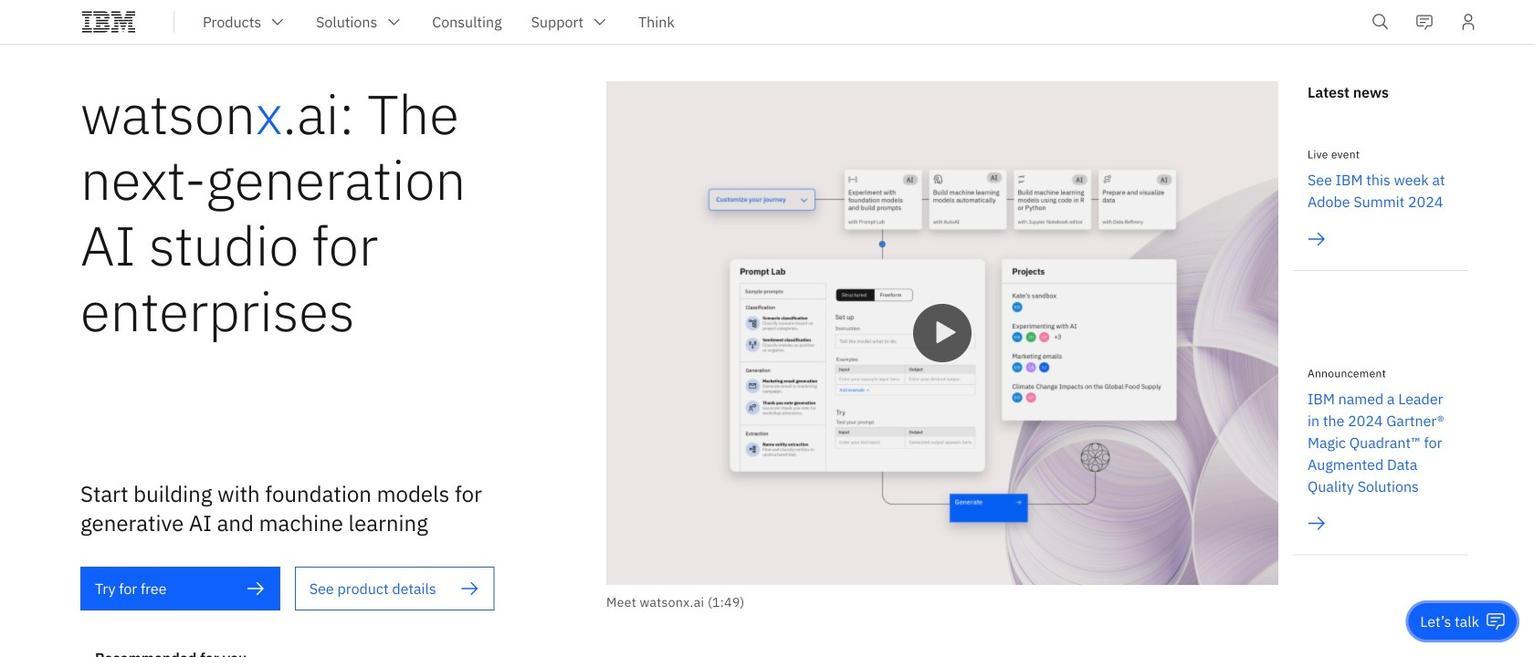 Task type: locate. For each thing, give the bounding box(es) containing it.
let's talk element
[[1421, 612, 1480, 632]]



